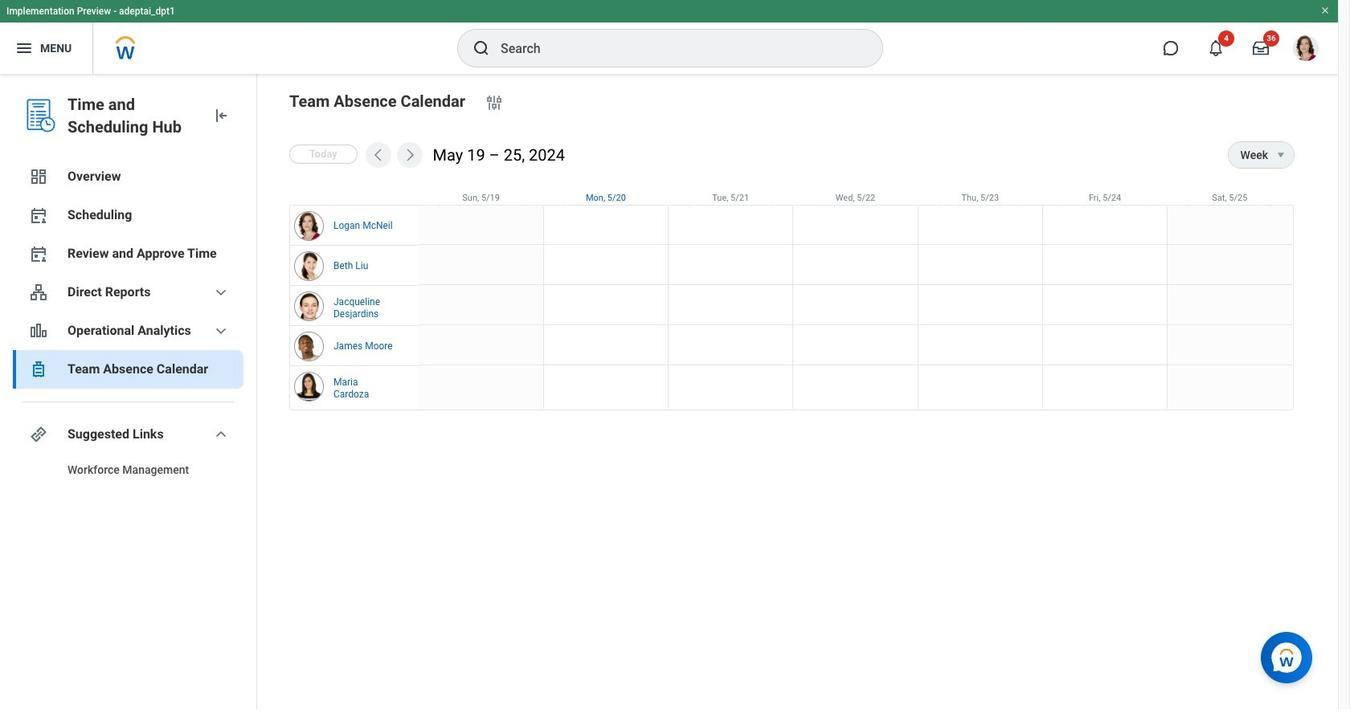 Task type: describe. For each thing, give the bounding box(es) containing it.
close environment banner image
[[1321, 6, 1331, 15]]

chevron down small image for link "image"
[[211, 425, 231, 445]]

caret down image
[[1272, 149, 1291, 162]]

chevron right image
[[402, 147, 418, 163]]

change selection image
[[485, 93, 504, 113]]

dashboard image
[[29, 167, 48, 187]]

Search Workday  search field
[[501, 31, 850, 66]]

transformation import image
[[211, 106, 231, 125]]

view team image
[[29, 283, 48, 302]]

2 calendar user solid image from the top
[[29, 244, 48, 264]]

chart image
[[29, 322, 48, 341]]



Task type: vqa. For each thing, say whether or not it's contained in the screenshot.
Internal Skills's the Review
no



Task type: locate. For each thing, give the bounding box(es) containing it.
2 chevron down small image from the top
[[211, 425, 231, 445]]

navigation pane region
[[0, 74, 257, 710]]

profile logan mcneil image
[[1294, 35, 1319, 64]]

0 vertical spatial chevron down small image
[[211, 322, 231, 341]]

calendar user solid image
[[29, 206, 48, 225], [29, 244, 48, 264]]

1 vertical spatial calendar user solid image
[[29, 244, 48, 264]]

chevron left image
[[370, 147, 386, 163]]

0 vertical spatial calendar user solid image
[[29, 206, 48, 225]]

calendar user solid image down dashboard icon
[[29, 206, 48, 225]]

1 calendar user solid image from the top
[[29, 206, 48, 225]]

chevron down small image
[[211, 283, 231, 302]]

chevron down small image for chart icon
[[211, 322, 231, 341]]

justify image
[[14, 39, 34, 58]]

time and scheduling hub element
[[68, 93, 199, 138]]

inbox large image
[[1253, 40, 1270, 56]]

chevron down small image
[[211, 322, 231, 341], [211, 425, 231, 445]]

calendar user solid image up view team icon
[[29, 244, 48, 264]]

search image
[[472, 39, 491, 58]]

link image
[[29, 425, 48, 445]]

1 vertical spatial chevron down small image
[[211, 425, 231, 445]]

banner
[[0, 0, 1339, 74]]

notifications large image
[[1208, 40, 1224, 56]]

1 chevron down small image from the top
[[211, 322, 231, 341]]

task timeoff image
[[29, 360, 48, 379]]



